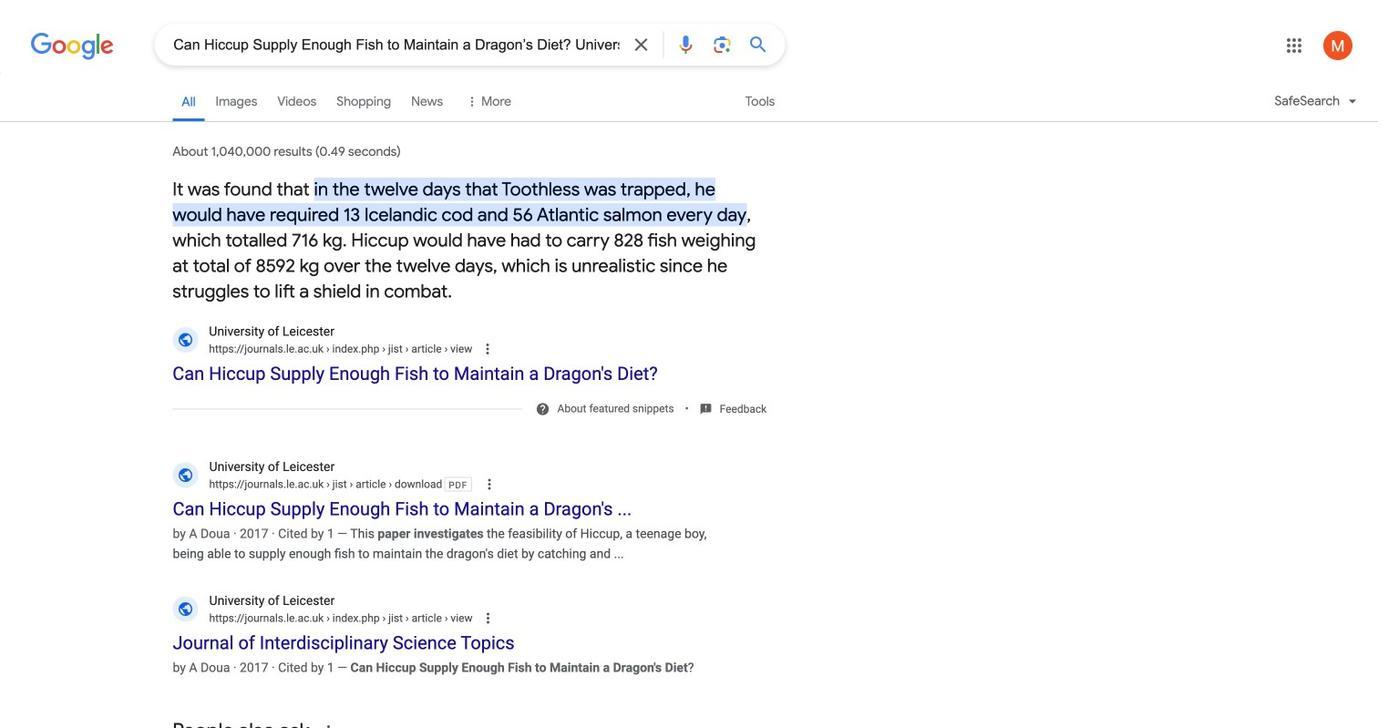 Task type: locate. For each thing, give the bounding box(es) containing it.
google image
[[30, 33, 114, 60]]

search by voice image
[[675, 34, 697, 56]]

Search text field
[[174, 35, 619, 57]]

navigation
[[0, 80, 1379, 132]]

None search field
[[0, 23, 785, 66]]

search by image image
[[712, 34, 733, 56]]

None text field
[[209, 341, 473, 357], [324, 343, 473, 356], [209, 476, 442, 493], [324, 478, 442, 491], [209, 610, 473, 627], [324, 612, 473, 625], [209, 341, 473, 357], [324, 343, 473, 356], [209, 476, 442, 493], [324, 478, 442, 491], [209, 610, 473, 627], [324, 612, 473, 625]]



Task type: vqa. For each thing, say whether or not it's contained in the screenshot.
SEARCH text box
yes



